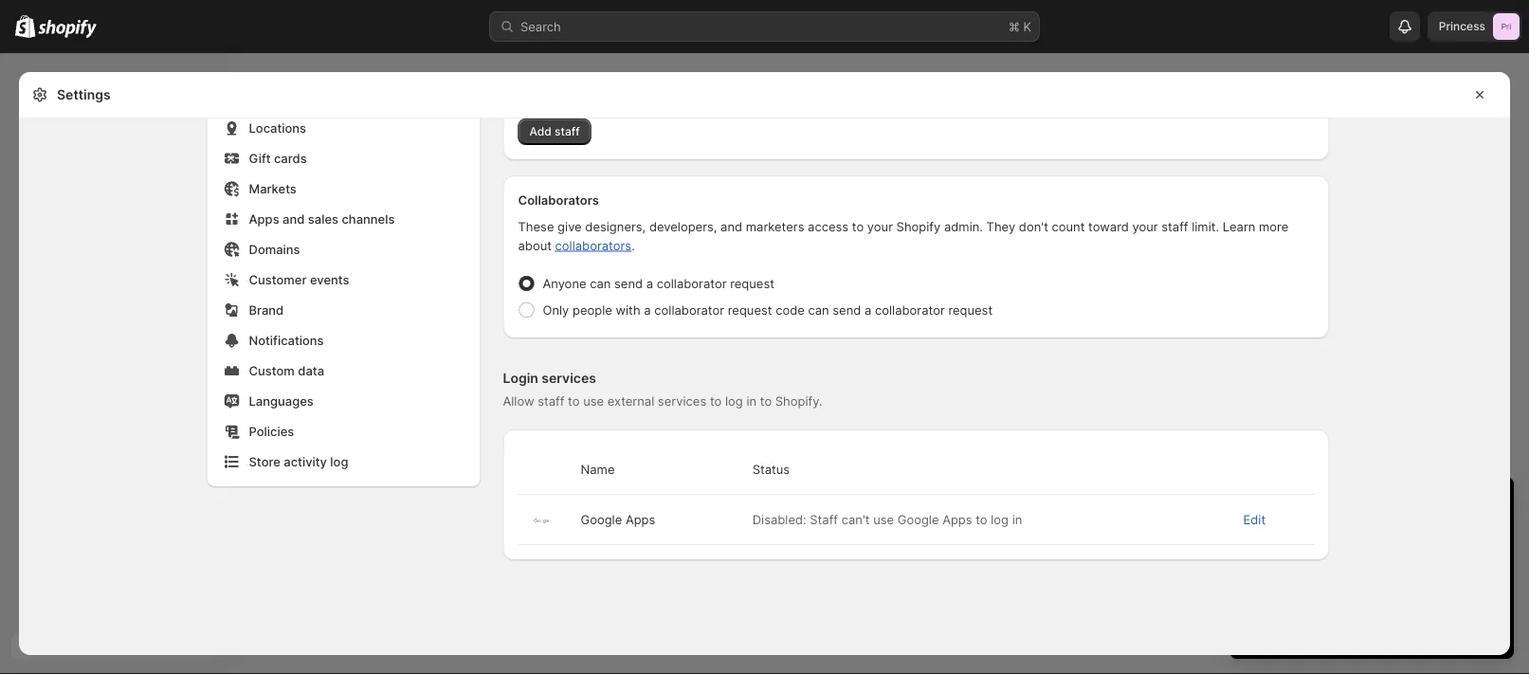 Task type: describe. For each thing, give the bounding box(es) containing it.
⌘ k
[[1009, 19, 1032, 34]]

0 horizontal spatial apps
[[249, 211, 279, 226]]

left
[[1301, 494, 1330, 517]]

policies link
[[219, 418, 469, 445]]

more
[[1259, 219, 1289, 234]]

add
[[530, 125, 552, 138]]

access
[[808, 219, 849, 234]]

markets
[[249, 181, 297, 196]]

0 vertical spatial staff
[[555, 125, 580, 138]]

2 google from the left
[[898, 512, 939, 527]]

to inside switch to a paid plan and get: first 3 months for $1/month
[[1292, 528, 1304, 543]]

gift
[[249, 151, 271, 165]]

marketers
[[746, 219, 805, 234]]

first
[[1264, 547, 1287, 562]]

toward
[[1089, 219, 1129, 234]]

edit button
[[1244, 512, 1266, 527]]

custom data
[[249, 363, 324, 378]]

custom
[[249, 363, 295, 378]]

external
[[608, 394, 655, 408]]

settings
[[57, 87, 111, 103]]

these give designers, developers, and marketers access to your shopify admin. they don't count toward your staff limit. learn more about
[[518, 219, 1289, 253]]

sales
[[308, 211, 339, 226]]

1 day left in your trial button
[[1230, 477, 1515, 517]]

request down admin.
[[949, 303, 993, 317]]

trial
[[1402, 494, 1435, 517]]

notifications link
[[219, 327, 469, 354]]

settings dialog
[[19, 0, 1511, 655]]

switch to a paid plan and get: first 3 months for $1/month
[[1249, 528, 1424, 562]]

with
[[616, 303, 641, 317]]

locations
[[249, 120, 306, 135]]

your inside 1 day left in your trial dropdown button
[[1357, 494, 1396, 517]]

give
[[558, 219, 582, 234]]

shopify image
[[38, 19, 97, 38]]

collaborators .
[[555, 238, 635, 253]]

1 horizontal spatial services
[[658, 394, 707, 408]]

k
[[1024, 19, 1032, 34]]

request for with
[[728, 303, 772, 317]]

gift cards link
[[219, 145, 469, 172]]

0 horizontal spatial and
[[283, 211, 305, 226]]

languages
[[249, 394, 314, 408]]

login services allow staff to use external services to log in to shopify.
[[503, 370, 823, 408]]

policies
[[249, 424, 294, 439]]

enabled: staff can use google apps to log in image
[[533, 518, 551, 524]]

staff
[[810, 512, 838, 527]]

princess image
[[1494, 13, 1520, 40]]

events
[[310, 272, 350, 287]]

store activity log link
[[219, 449, 469, 475]]

1 google from the left
[[581, 512, 622, 527]]

log inside the login services allow staff to use external services to log in to shopify.
[[725, 394, 743, 408]]

1 horizontal spatial in
[[1013, 512, 1023, 527]]

channels
[[342, 211, 395, 226]]

only people with a collaborator request code can send a collaborator request
[[543, 303, 993, 317]]

0 vertical spatial services
[[542, 370, 596, 386]]

in inside dropdown button
[[1336, 494, 1351, 517]]

data
[[298, 363, 324, 378]]

store activity log
[[249, 454, 348, 469]]

count
[[1052, 219, 1085, 234]]

gift cards
[[249, 151, 307, 165]]

collaborator for send
[[657, 276, 727, 291]]

for
[[1349, 547, 1365, 562]]

customer events link
[[219, 266, 469, 293]]

about
[[518, 238, 552, 253]]

plan
[[1346, 528, 1371, 543]]

⌘
[[1009, 19, 1020, 34]]

.
[[632, 238, 635, 253]]

0 horizontal spatial your
[[868, 219, 893, 234]]

collaborators
[[518, 193, 599, 207]]

princess
[[1439, 19, 1486, 33]]

people
[[573, 303, 612, 317]]

$1/month
[[1369, 547, 1424, 562]]

shopify.
[[776, 394, 823, 408]]

add staff link
[[518, 119, 591, 145]]

domains
[[249, 242, 300, 257]]

domains link
[[219, 236, 469, 263]]

1 horizontal spatial apps
[[626, 512, 656, 527]]

to inside the these give designers, developers, and marketers access to your shopify admin. they don't count toward your staff limit. learn more about
[[852, 219, 864, 234]]

custom data link
[[219, 358, 469, 384]]

get:
[[1399, 528, 1422, 543]]

status
[[753, 462, 790, 477]]

don't
[[1019, 219, 1049, 234]]

brand link
[[219, 297, 469, 323]]

apps and sales channels link
[[219, 206, 469, 232]]

cards
[[274, 151, 307, 165]]



Task type: locate. For each thing, give the bounding box(es) containing it.
in inside the login services allow staff to use external services to log in to shopify.
[[747, 394, 757, 408]]

2 horizontal spatial in
[[1336, 494, 1351, 517]]

allow
[[503, 394, 534, 408]]

0 horizontal spatial in
[[747, 394, 757, 408]]

and left sales
[[283, 211, 305, 226]]

0 horizontal spatial log
[[330, 454, 348, 469]]

learn
[[1223, 219, 1256, 234]]

limit.
[[1192, 219, 1220, 234]]

google right can't
[[898, 512, 939, 527]]

collaborator for with
[[655, 303, 725, 317]]

brand
[[249, 303, 284, 317]]

disabled: staff can't use google apps to log in
[[753, 512, 1023, 527]]

a left paid
[[1307, 528, 1314, 543]]

anyone
[[543, 276, 587, 291]]

log
[[725, 394, 743, 408], [330, 454, 348, 469], [991, 512, 1009, 527]]

1 vertical spatial log
[[330, 454, 348, 469]]

login
[[503, 370, 539, 386]]

log inside store activity log link
[[330, 454, 348, 469]]

1 horizontal spatial and
[[721, 219, 743, 234]]

staff inside the login services allow staff to use external services to log in to shopify.
[[538, 394, 565, 408]]

use inside the login services allow staff to use external services to log in to shopify.
[[583, 394, 604, 408]]

and inside the these give designers, developers, and marketers access to your shopify admin. they don't count toward your staff limit. learn more about
[[721, 219, 743, 234]]

2 horizontal spatial and
[[1374, 528, 1396, 543]]

2 horizontal spatial apps
[[943, 512, 973, 527]]

1 vertical spatial staff
[[1162, 219, 1189, 234]]

can
[[590, 276, 611, 291], [808, 303, 829, 317]]

3
[[1291, 547, 1298, 562]]

paid
[[1318, 528, 1343, 543]]

services right login
[[542, 370, 596, 386]]

services right external
[[658, 394, 707, 408]]

use right can't
[[874, 512, 894, 527]]

can right 'code'
[[808, 303, 829, 317]]

store
[[249, 454, 281, 469]]

1 horizontal spatial use
[[874, 512, 894, 527]]

developers,
[[650, 219, 717, 234]]

add staff
[[530, 125, 580, 138]]

0 horizontal spatial services
[[542, 370, 596, 386]]

0 horizontal spatial use
[[583, 394, 604, 408]]

designers,
[[585, 219, 646, 234]]

edit
[[1244, 512, 1266, 527]]

staff right allow
[[538, 394, 565, 408]]

shopify image
[[15, 15, 35, 38]]

staff left limit.
[[1162, 219, 1189, 234]]

a inside switch to a paid plan and get: first 3 months for $1/month
[[1307, 528, 1314, 543]]

1 horizontal spatial log
[[725, 394, 743, 408]]

apps
[[249, 211, 279, 226], [626, 512, 656, 527], [943, 512, 973, 527]]

a right with
[[644, 303, 651, 317]]

request up only people with a collaborator request code can send a collaborator request
[[730, 276, 775, 291]]

0 horizontal spatial send
[[615, 276, 643, 291]]

send up with
[[615, 276, 643, 291]]

services
[[542, 370, 596, 386], [658, 394, 707, 408]]

1 horizontal spatial can
[[808, 303, 829, 317]]

0 vertical spatial log
[[725, 394, 743, 408]]

1 day left in your trial
[[1249, 494, 1435, 517]]

1 vertical spatial send
[[833, 303, 861, 317]]

collaborator down anyone can send a collaborator request on the top
[[655, 303, 725, 317]]

your
[[868, 219, 893, 234], [1133, 219, 1159, 234], [1357, 494, 1396, 517]]

months
[[1302, 547, 1346, 562]]

google apps
[[581, 512, 656, 527]]

they
[[987, 219, 1016, 234]]

customer
[[249, 272, 307, 287]]

0 vertical spatial use
[[583, 394, 604, 408]]

google
[[581, 512, 622, 527], [898, 512, 939, 527]]

use
[[583, 394, 604, 408], [874, 512, 894, 527]]

send right 'code'
[[833, 303, 861, 317]]

name
[[581, 462, 615, 477]]

day
[[1263, 494, 1296, 517]]

search
[[521, 19, 561, 34]]

staff right add on the left
[[555, 125, 580, 138]]

0 horizontal spatial google
[[581, 512, 622, 527]]

activity
[[284, 454, 327, 469]]

a right 'code'
[[865, 303, 872, 317]]

admin.
[[945, 219, 983, 234]]

request for send
[[730, 276, 775, 291]]

anyone can send a collaborator request
[[543, 276, 775, 291]]

send
[[615, 276, 643, 291], [833, 303, 861, 317]]

your up "plan"
[[1357, 494, 1396, 517]]

1 vertical spatial use
[[874, 512, 894, 527]]

code
[[776, 303, 805, 317]]

staff
[[555, 125, 580, 138], [1162, 219, 1189, 234], [538, 394, 565, 408]]

collaborator down developers,
[[657, 276, 727, 291]]

dialog
[[1518, 72, 1530, 655]]

to
[[852, 219, 864, 234], [568, 394, 580, 408], [710, 394, 722, 408], [760, 394, 772, 408], [976, 512, 988, 527], [1292, 528, 1304, 543]]

customer events
[[249, 272, 350, 287]]

languages link
[[219, 388, 469, 414]]

your left shopify
[[868, 219, 893, 234]]

and up the $1/month
[[1374, 528, 1396, 543]]

markets link
[[219, 175, 469, 202]]

your right toward in the right top of the page
[[1133, 219, 1159, 234]]

a
[[647, 276, 654, 291], [644, 303, 651, 317], [865, 303, 872, 317], [1307, 528, 1314, 543]]

0 vertical spatial send
[[615, 276, 643, 291]]

request left 'code'
[[728, 303, 772, 317]]

0 horizontal spatial can
[[590, 276, 611, 291]]

disabled:
[[753, 512, 807, 527]]

1 horizontal spatial google
[[898, 512, 939, 527]]

apps and sales channels
[[249, 211, 395, 226]]

can't
[[842, 512, 870, 527]]

collaborators link
[[555, 238, 632, 253]]

0 vertical spatial can
[[590, 276, 611, 291]]

2 horizontal spatial log
[[991, 512, 1009, 527]]

and
[[283, 211, 305, 226], [721, 219, 743, 234], [1374, 528, 1396, 543]]

these
[[518, 219, 554, 234]]

1 horizontal spatial your
[[1133, 219, 1159, 234]]

use left external
[[583, 394, 604, 408]]

can up people
[[590, 276, 611, 291]]

collaborator
[[657, 276, 727, 291], [655, 303, 725, 317], [875, 303, 945, 317]]

collaborators
[[555, 238, 632, 253]]

collaborator down the these give designers, developers, and marketers access to your shopify admin. they don't count toward your staff limit. learn more about
[[875, 303, 945, 317]]

1 horizontal spatial send
[[833, 303, 861, 317]]

and left marketers
[[721, 219, 743, 234]]

locations link
[[219, 115, 469, 141]]

1 vertical spatial services
[[658, 394, 707, 408]]

a down developers,
[[647, 276, 654, 291]]

2 horizontal spatial your
[[1357, 494, 1396, 517]]

shopify
[[897, 219, 941, 234]]

only
[[543, 303, 569, 317]]

1 vertical spatial can
[[808, 303, 829, 317]]

1
[[1249, 494, 1258, 517]]

2 vertical spatial log
[[991, 512, 1009, 527]]

2 vertical spatial staff
[[538, 394, 565, 408]]

staff inside the these give designers, developers, and marketers access to your shopify admin. they don't count toward your staff limit. learn more about
[[1162, 219, 1189, 234]]

notifications
[[249, 333, 324, 348]]

google down "name"
[[581, 512, 622, 527]]

switch
[[1249, 528, 1288, 543]]

and inside switch to a paid plan and get: first 3 months for $1/month
[[1374, 528, 1396, 543]]



Task type: vqa. For each thing, say whether or not it's contained in the screenshot.
'log' to the bottom
yes



